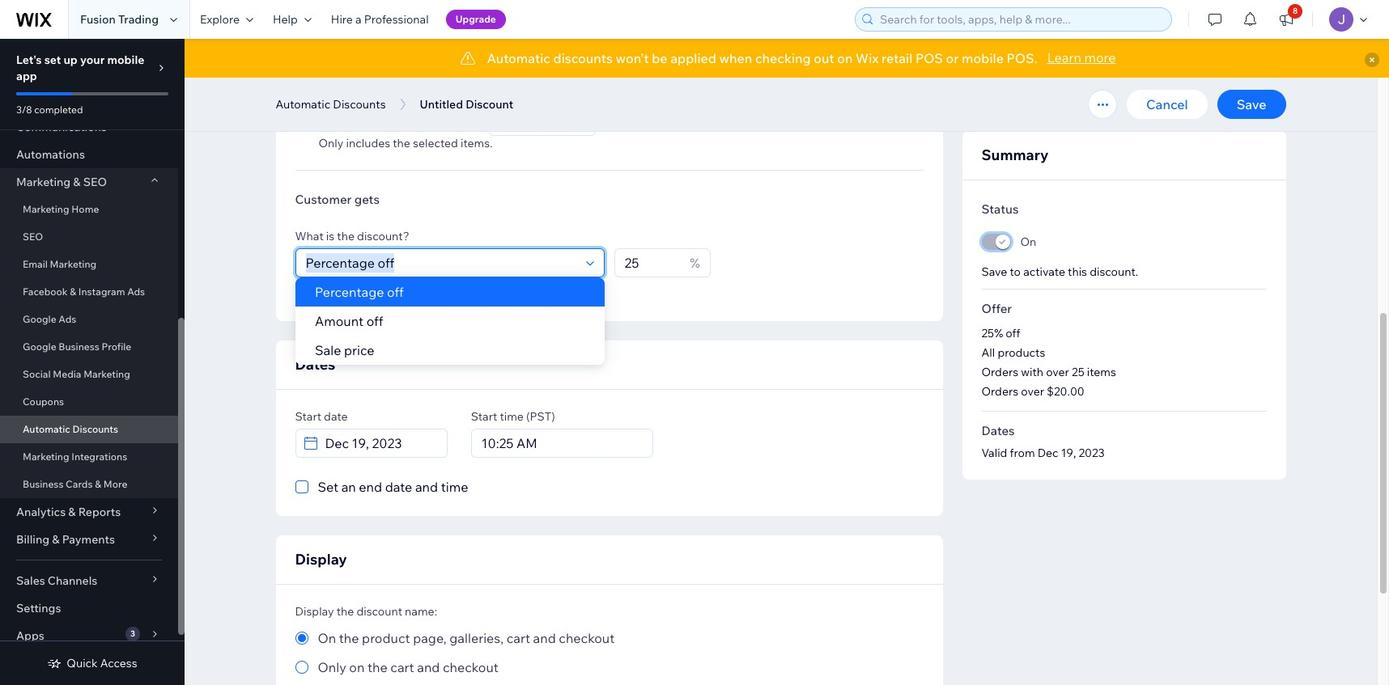 Task type: locate. For each thing, give the bounding box(es) containing it.
dates left price
[[295, 356, 335, 374]]

1 selected from the top
[[413, 83, 458, 97]]

0 horizontal spatial seo
[[23, 231, 43, 243]]

1 google from the top
[[23, 313, 56, 326]]

minimum quantity of items
[[318, 59, 479, 75]]

1 horizontal spatial automatic
[[276, 97, 331, 112]]

1 horizontal spatial items
[[1087, 365, 1117, 380]]

1 horizontal spatial save
[[1237, 96, 1267, 113]]

cart right galleries,
[[507, 631, 530, 647]]

what is the discount?
[[295, 229, 410, 244]]

1 vertical spatial ads
[[59, 313, 76, 326]]

marketing down "profile"
[[84, 368, 130, 381]]

automations
[[16, 147, 85, 162]]

seo up marketing home link
[[83, 175, 107, 190]]

more
[[1085, 49, 1116, 66]]

save button
[[1218, 90, 1286, 119]]

0 vertical spatial automatic discounts
[[276, 97, 386, 112]]

fusion trading
[[80, 12, 159, 27]]

automatic
[[487, 50, 551, 66], [276, 97, 331, 112], [23, 424, 70, 436]]

selected down of
[[413, 83, 458, 97]]

let's set up your mobile app
[[16, 53, 144, 83]]

0 text field
[[512, 54, 589, 82], [508, 108, 590, 135], [620, 249, 685, 277]]

only includes the selected items. for minimum quantity of items option
[[319, 83, 493, 97]]

1 vertical spatial automatic discounts
[[23, 424, 118, 436]]

discount.
[[1090, 265, 1139, 279]]

set
[[44, 53, 61, 67]]

None field
[[477, 430, 648, 458]]

learn
[[1048, 49, 1082, 66]]

& for reports
[[68, 505, 76, 520]]

discounts up integrations
[[73, 424, 118, 436]]

1 horizontal spatial cart
[[507, 631, 530, 647]]

0 horizontal spatial items
[[446, 59, 479, 75]]

coupons
[[23, 396, 64, 408]]

order
[[378, 113, 410, 129]]

2 vertical spatial automatic
[[23, 424, 70, 436]]

seo link
[[0, 224, 178, 251]]

to left each
[[407, 287, 418, 302]]

off
[[387, 284, 403, 300], [366, 313, 383, 330], [1006, 326, 1021, 341]]

settings
[[16, 602, 61, 616]]

items
[[446, 59, 479, 75], [1087, 365, 1117, 380]]

1 horizontal spatial time
[[500, 410, 524, 424]]

1 includes from the top
[[346, 83, 390, 97]]

discount up "product"
[[357, 605, 402, 620]]

minimum up automatic discounts button
[[318, 59, 375, 75]]

& inside popup button
[[52, 533, 60, 547]]

& left reports
[[68, 505, 76, 520]]

cancel
[[1147, 96, 1189, 113]]

only down automatic discounts button
[[319, 136, 344, 151]]

1 vertical spatial orders
[[982, 385, 1019, 399]]

when
[[720, 50, 753, 66]]

over down with
[[1021, 385, 1045, 399]]

alert containing learn more
[[185, 39, 1390, 78]]

0 vertical spatial automatic
[[487, 50, 551, 66]]

1 vertical spatial includes
[[346, 136, 390, 151]]

0 horizontal spatial automatic discounts
[[23, 424, 118, 436]]

learn more
[[1048, 49, 1116, 66]]

1 vertical spatial discounts
[[73, 424, 118, 436]]

0 horizontal spatial mobile
[[107, 53, 144, 67]]

dec
[[1038, 446, 1059, 461]]

discount
[[466, 97, 514, 112]]

1 vertical spatial display
[[295, 605, 334, 620]]

1 vertical spatial on
[[349, 660, 365, 676]]

2 minimum from the top
[[318, 113, 375, 129]]

marketing down automations
[[16, 175, 71, 190]]

automatic discounts up minimum order subtotal
[[276, 97, 386, 112]]

automatic inside 'sidebar' element
[[23, 424, 70, 436]]

Search for tools, apps, help & more... field
[[875, 8, 1167, 31]]

off left each
[[387, 284, 403, 300]]

off for 25%
[[1006, 326, 1021, 341]]

marketing integrations
[[23, 451, 127, 463]]

only includes the selected items.
[[319, 83, 493, 97], [319, 136, 493, 151]]

& right billing
[[52, 533, 60, 547]]

marketing for integrations
[[23, 451, 69, 463]]

only down display the discount name:
[[318, 660, 346, 676]]

google down facebook
[[23, 313, 56, 326]]

marketing down marketing & seo
[[23, 203, 69, 215]]

automatic inside button
[[276, 97, 331, 112]]

on inside option group
[[318, 631, 336, 647]]

2 selected from the top
[[413, 136, 458, 151]]

save inside button
[[1237, 96, 1267, 113]]

minimum left the order
[[318, 113, 375, 129]]

Minimum quantity of items checkbox
[[295, 53, 499, 83]]

2 start from the left
[[471, 410, 497, 424]]

to left activate on the right top of the page
[[1010, 265, 1021, 279]]

on down display the discount name:
[[318, 631, 336, 647]]

automatic discounts inside button
[[276, 97, 386, 112]]

dates
[[295, 356, 335, 374], [982, 424, 1015, 439]]

mobile right your
[[107, 53, 144, 67]]

1 orders from the top
[[982, 365, 1019, 380]]

1 horizontal spatial to
[[1010, 265, 1021, 279]]

won't
[[616, 50, 649, 66]]

includes for minimum order subtotal checkbox at the left of page
[[346, 136, 390, 151]]

google up social at bottom
[[23, 341, 56, 353]]

off right 25%
[[1006, 326, 1021, 341]]

minimum inside checkbox
[[318, 113, 375, 129]]

cards
[[66, 479, 93, 491]]

customer gets
[[295, 192, 380, 207]]

discounts inside automatic discounts button
[[333, 97, 386, 112]]

only inside option group
[[318, 660, 346, 676]]

percentage off option
[[295, 278, 605, 307]]

1 horizontal spatial off
[[387, 284, 403, 300]]

1 start from the left
[[295, 410, 321, 424]]

off for amount
[[366, 313, 383, 330]]

0 vertical spatial on
[[838, 50, 853, 66]]

includes
[[346, 83, 390, 97], [346, 136, 390, 151]]

quick access button
[[47, 657, 137, 671]]

minimum
[[318, 59, 375, 75], [318, 113, 375, 129]]

selected down subtotal
[[413, 136, 458, 151]]

seo up email
[[23, 231, 43, 243]]

on inside option group
[[349, 660, 365, 676]]

1 vertical spatial 0 text field
[[508, 108, 590, 135]]

0 vertical spatial date
[[324, 410, 348, 424]]

alert
[[185, 39, 1390, 78]]

on down "product"
[[349, 660, 365, 676]]

2 display from the top
[[295, 605, 334, 620]]

includes up minimum order subtotal checkbox at the left of page
[[346, 83, 390, 97]]

automatic discounts up marketing integrations
[[23, 424, 118, 436]]

business up social media marketing
[[59, 341, 99, 353]]

display for display the discount name:
[[295, 605, 334, 620]]

0 vertical spatial items
[[446, 59, 479, 75]]

items inside option
[[446, 59, 479, 75]]

business cards & more
[[23, 479, 127, 491]]

status
[[982, 202, 1019, 217]]

dates up valid
[[982, 424, 1015, 439]]

save for save
[[1237, 96, 1267, 113]]

untitled
[[420, 97, 463, 112]]

marketing integrations link
[[0, 444, 178, 471]]

1 vertical spatial automatic
[[276, 97, 331, 112]]

the down display the discount name:
[[339, 631, 359, 647]]

pos.
[[1007, 50, 1038, 66]]

&
[[73, 175, 81, 190], [70, 286, 76, 298], [95, 479, 101, 491], [68, 505, 76, 520], [52, 533, 60, 547]]

analytics & reports
[[16, 505, 121, 520]]

2 horizontal spatial off
[[1006, 326, 1021, 341]]

billing
[[16, 533, 50, 547]]

1 horizontal spatial on
[[838, 50, 853, 66]]

ads right instagram
[[127, 286, 145, 298]]

1 horizontal spatial start
[[471, 410, 497, 424]]

1 vertical spatial google
[[23, 341, 56, 353]]

mobile right or
[[962, 50, 1004, 66]]

0 horizontal spatial discounts
[[73, 424, 118, 436]]

& up home
[[73, 175, 81, 190]]

discounts up minimum order subtotal
[[333, 97, 386, 112]]

0 text field down discounts
[[508, 108, 590, 135]]

and right galleries,
[[533, 631, 556, 647]]

sales channels button
[[0, 568, 178, 595]]

your
[[80, 53, 105, 67]]

1 items. from the top
[[461, 83, 493, 97]]

list box
[[295, 278, 605, 365]]

1 vertical spatial only
[[319, 136, 344, 151]]

1 vertical spatial only includes the selected items.
[[319, 136, 493, 151]]

1 only includes the selected items. from the top
[[319, 83, 493, 97]]

1 vertical spatial items
[[1087, 365, 1117, 380]]

on up activate on the right top of the page
[[1021, 235, 1037, 249]]

1 horizontal spatial over
[[1046, 365, 1070, 380]]

only includes the selected items. down the order
[[319, 136, 493, 151]]

0 text field left %
[[620, 249, 685, 277]]

off inside option
[[387, 284, 403, 300]]

2 includes from the top
[[346, 136, 390, 151]]

includes down minimum order subtotal
[[346, 136, 390, 151]]

time
[[500, 410, 524, 424], [441, 479, 468, 496]]

0 vertical spatial selected
[[413, 83, 458, 97]]

1 vertical spatial to
[[407, 287, 418, 302]]

integrations
[[71, 451, 127, 463]]

list box containing percentage off
[[295, 278, 605, 365]]

off inside 25% off all products orders with over 25 items orders over $20.00
[[1006, 326, 1021, 341]]

selected
[[413, 83, 458, 97], [413, 136, 458, 151]]

1 minimum from the top
[[318, 59, 375, 75]]

discount
[[318, 287, 364, 302], [357, 605, 402, 620]]

items right 25
[[1087, 365, 1117, 380]]

ads up google business profile
[[59, 313, 76, 326]]

0 vertical spatial seo
[[83, 175, 107, 190]]

home
[[71, 203, 99, 215]]

item.
[[489, 287, 516, 302]]

google inside google ads link
[[23, 313, 56, 326]]

& right facebook
[[70, 286, 76, 298]]

0 horizontal spatial save
[[982, 265, 1008, 279]]

date inside option
[[385, 479, 412, 496]]

discount up amount
[[318, 287, 364, 302]]

and down page,
[[417, 660, 440, 676]]

wix
[[856, 50, 879, 66]]

social media marketing
[[23, 368, 130, 381]]

option group
[[295, 629, 924, 678]]

billing & payments
[[16, 533, 115, 547]]

automatic for automatic discounts link
[[23, 424, 70, 436]]

learn more link
[[1048, 48, 1116, 67]]

0 vertical spatial cart
[[507, 631, 530, 647]]

0 horizontal spatial time
[[441, 479, 468, 496]]

items right of
[[446, 59, 479, 75]]

Select field
[[301, 249, 581, 277]]

and inside option
[[415, 479, 438, 496]]

items. for minimum order subtotal checkbox at the left of page
[[461, 136, 493, 151]]

minimum for minimum quantity of items
[[318, 59, 375, 75]]

only up minimum order subtotal checkbox at the left of page
[[319, 83, 344, 97]]

marketing inside popup button
[[16, 175, 71, 190]]

1 vertical spatial dates
[[982, 424, 1015, 439]]

0 vertical spatial 0 text field
[[512, 54, 589, 82]]

and for time
[[415, 479, 438, 496]]

option group containing on the product page, galleries, cart and checkout
[[295, 629, 924, 678]]

on for on the product page, galleries, cart and checkout
[[318, 631, 336, 647]]

mobile inside let's set up your mobile app
[[107, 53, 144, 67]]

0 vertical spatial discounts
[[333, 97, 386, 112]]

quick
[[67, 657, 98, 671]]

0 vertical spatial and
[[415, 479, 438, 496]]

and
[[415, 479, 438, 496], [533, 631, 556, 647], [417, 660, 440, 676]]

google business profile
[[23, 341, 131, 353]]

ads
[[127, 286, 145, 298], [59, 313, 76, 326]]

and right end at the bottom of the page
[[415, 479, 438, 496]]

0 horizontal spatial to
[[407, 287, 418, 302]]

sidebar element
[[0, 0, 185, 686]]

social media marketing link
[[0, 361, 178, 389]]

0 vertical spatial includes
[[346, 83, 390, 97]]

2 vertical spatial only
[[318, 660, 346, 676]]

0 horizontal spatial cart
[[391, 660, 414, 676]]

start down sale
[[295, 410, 321, 424]]

1 vertical spatial cart
[[391, 660, 414, 676]]

0 text field up discount
[[512, 54, 589, 82]]

automatic for automatic discounts button
[[276, 97, 331, 112]]

1 vertical spatial time
[[441, 479, 468, 496]]

trading
[[118, 12, 159, 27]]

minimum for minimum order subtotal
[[318, 113, 375, 129]]

0 horizontal spatial start
[[295, 410, 321, 424]]

0 horizontal spatial checkout
[[443, 660, 499, 676]]

0 vertical spatial orders
[[982, 365, 1019, 380]]

2 vertical spatial 0 text field
[[620, 249, 685, 277]]

0 horizontal spatial on
[[349, 660, 365, 676]]

0 vertical spatial items.
[[461, 83, 493, 97]]

applies
[[366, 287, 404, 302]]

1 horizontal spatial ads
[[127, 286, 145, 298]]

0 horizontal spatial off
[[366, 313, 383, 330]]

cart down "product"
[[391, 660, 414, 676]]

business up analytics
[[23, 479, 64, 491]]

0 vertical spatial ads
[[127, 286, 145, 298]]

google inside google business profile link
[[23, 341, 56, 353]]

0 vertical spatial over
[[1046, 365, 1070, 380]]

date right end at the bottom of the page
[[385, 479, 412, 496]]

google for google ads
[[23, 313, 56, 326]]

$
[[500, 113, 508, 130]]

0 vertical spatial dates
[[295, 356, 335, 374]]

over left 25
[[1046, 365, 1070, 380]]

1 vertical spatial items.
[[461, 136, 493, 151]]

0 horizontal spatial date
[[324, 410, 348, 424]]

summary
[[982, 146, 1049, 164]]

applied
[[671, 50, 717, 66]]

coupons link
[[0, 389, 178, 416]]

1 horizontal spatial on
[[1021, 235, 1037, 249]]

automatic discounts inside 'sidebar' element
[[23, 424, 118, 436]]

0 horizontal spatial on
[[318, 631, 336, 647]]

automatic discounts button
[[268, 92, 394, 117]]

1 vertical spatial date
[[385, 479, 412, 496]]

automatic discounts for automatic discounts link
[[23, 424, 118, 436]]

and for checkout
[[417, 660, 440, 676]]

0 vertical spatial minimum
[[318, 59, 375, 75]]

2 items. from the top
[[461, 136, 493, 151]]

1 horizontal spatial automatic discounts
[[276, 97, 386, 112]]

0 vertical spatial display
[[295, 551, 347, 569]]

off down applies
[[366, 313, 383, 330]]

google business profile link
[[0, 334, 178, 361]]

activate
[[1024, 265, 1066, 279]]

19,
[[1061, 446, 1077, 461]]

0 vertical spatial save
[[1237, 96, 1267, 113]]

0 vertical spatial on
[[1021, 235, 1037, 249]]

1 vertical spatial selected
[[413, 136, 458, 151]]

sale price
[[315, 343, 374, 359]]

ads inside google ads link
[[59, 313, 76, 326]]

1 horizontal spatial discounts
[[333, 97, 386, 112]]

1 vertical spatial checkout
[[443, 660, 499, 676]]

the down quantity
[[393, 83, 411, 97]]

2 google from the top
[[23, 341, 56, 353]]

0 vertical spatial time
[[500, 410, 524, 424]]

start left (pst)
[[471, 410, 497, 424]]

only
[[319, 83, 344, 97], [319, 136, 344, 151], [318, 660, 346, 676]]

minimum inside option
[[318, 59, 375, 75]]

start for start time (pst)
[[471, 410, 497, 424]]

on for on
[[1021, 235, 1037, 249]]

0 horizontal spatial over
[[1021, 385, 1045, 399]]

billing & payments button
[[0, 526, 178, 554]]

0 horizontal spatial ads
[[59, 313, 76, 326]]

products
[[998, 346, 1046, 360]]

0 vertical spatial only includes the selected items.
[[319, 83, 493, 97]]

subtotal
[[413, 113, 463, 129]]

0 horizontal spatial dates
[[295, 356, 335, 374]]

date up dec 19, 2023 field
[[324, 410, 348, 424]]

1 vertical spatial seo
[[23, 231, 43, 243]]

only includes the selected items. down quantity
[[319, 83, 493, 97]]

2 only includes the selected items. from the top
[[319, 136, 493, 151]]

(pst)
[[526, 410, 555, 424]]

1 horizontal spatial seo
[[83, 175, 107, 190]]

1 vertical spatial save
[[982, 265, 1008, 279]]

dates inside dates valid from dec 19, 2023
[[982, 424, 1015, 439]]

0 vertical spatial google
[[23, 313, 56, 326]]

1 horizontal spatial dates
[[982, 424, 1015, 439]]

marketing up the business cards & more
[[23, 451, 69, 463]]

0 horizontal spatial automatic
[[23, 424, 70, 436]]

seo
[[83, 175, 107, 190], [23, 231, 43, 243]]

1 vertical spatial minimum
[[318, 113, 375, 129]]

0 vertical spatial checkout
[[559, 631, 615, 647]]

gets
[[355, 192, 380, 207]]

payments
[[62, 533, 115, 547]]

1 vertical spatial on
[[318, 631, 336, 647]]

on right out
[[838, 50, 853, 66]]

the left name:
[[337, 605, 354, 620]]

time inside option
[[441, 479, 468, 496]]

of
[[431, 59, 443, 75]]

1 display from the top
[[295, 551, 347, 569]]

discounts inside automatic discounts link
[[73, 424, 118, 436]]

1 horizontal spatial date
[[385, 479, 412, 496]]



Task type: vqa. For each thing, say whether or not it's contained in the screenshot.
Facebook & Instagram Ads link on the top of the page
yes



Task type: describe. For each thing, give the bounding box(es) containing it.
start date
[[295, 410, 348, 424]]

discounts for automatic discounts link
[[73, 424, 118, 436]]

dates for dates
[[295, 356, 335, 374]]

percentage
[[315, 284, 384, 300]]

settings link
[[0, 595, 178, 623]]

marketing for home
[[23, 203, 69, 215]]

dates for dates valid from dec 19, 2023
[[982, 424, 1015, 439]]

only for only
[[319, 136, 344, 151]]

off for percentage
[[387, 284, 403, 300]]

marketing for &
[[16, 175, 71, 190]]

is
[[326, 229, 335, 244]]

let's
[[16, 53, 42, 67]]

0 vertical spatial discount
[[318, 287, 364, 302]]

the
[[295, 287, 315, 302]]

only on the cart and checkout
[[318, 660, 499, 676]]

0 vertical spatial to
[[1010, 265, 1021, 279]]

only includes the selected items. for minimum order subtotal checkbox at the left of page
[[319, 136, 493, 151]]

set an end date and time
[[318, 479, 468, 496]]

sale
[[315, 343, 341, 359]]

upgrade
[[456, 13, 496, 25]]

facebook
[[23, 286, 68, 298]]

untitled discount
[[420, 97, 514, 112]]

email marketing
[[23, 258, 97, 270]]

marketing home link
[[0, 196, 178, 224]]

& for payments
[[52, 533, 60, 547]]

Set an end date and time checkbox
[[295, 478, 468, 497]]

marketing home
[[23, 203, 99, 215]]

marketing up facebook & instagram ads
[[50, 258, 97, 270]]

checking
[[755, 50, 811, 66]]

3
[[130, 629, 135, 640]]

from
[[1010, 446, 1035, 461]]

email
[[23, 258, 48, 270]]

only for on
[[318, 660, 346, 676]]

quick access
[[67, 657, 137, 671]]

eligible
[[448, 287, 487, 302]]

fusion
[[80, 12, 116, 27]]

amount
[[315, 313, 363, 330]]

communications button
[[0, 113, 178, 141]]

more
[[103, 479, 127, 491]]

the down the order
[[393, 136, 411, 151]]

display for display
[[295, 551, 347, 569]]

completed
[[34, 104, 83, 116]]

app
[[16, 69, 37, 83]]

1 vertical spatial and
[[533, 631, 556, 647]]

1 horizontal spatial checkout
[[559, 631, 615, 647]]

this
[[1068, 265, 1088, 279]]

access
[[100, 657, 137, 671]]

amount off
[[315, 313, 383, 330]]

end
[[359, 479, 382, 496]]

2 horizontal spatial automatic
[[487, 50, 551, 66]]

the down "product"
[[368, 660, 388, 676]]

%
[[690, 255, 700, 271]]

seo inside marketing & seo popup button
[[83, 175, 107, 190]]

& left 'more'
[[95, 479, 101, 491]]

profile
[[102, 341, 131, 353]]

an
[[341, 479, 356, 496]]

selected for minimum order subtotal checkbox at the left of page
[[413, 136, 458, 151]]

customer
[[295, 192, 352, 207]]

25
[[1072, 365, 1085, 380]]

ads inside facebook & instagram ads link
[[127, 286, 145, 298]]

untitled discount button
[[412, 92, 522, 117]]

start for start date
[[295, 410, 321, 424]]

1 vertical spatial business
[[23, 479, 64, 491]]

on inside alert
[[838, 50, 853, 66]]

instagram
[[78, 286, 125, 298]]

1 vertical spatial discount
[[357, 605, 402, 620]]

analytics
[[16, 505, 66, 520]]

discounts for automatic discounts button
[[333, 97, 386, 112]]

start time (pst)
[[471, 410, 555, 424]]

items inside 25% off all products orders with over 25 items orders over $20.00
[[1087, 365, 1117, 380]]

0 vertical spatial business
[[59, 341, 99, 353]]

includes for minimum quantity of items option
[[346, 83, 390, 97]]

3/8
[[16, 104, 32, 116]]

discounts
[[554, 50, 613, 66]]

facebook & instagram ads link
[[0, 279, 178, 306]]

marketing & seo
[[16, 175, 107, 190]]

google for google business profile
[[23, 341, 56, 353]]

explore
[[200, 12, 240, 27]]

up
[[64, 53, 78, 67]]

automatic discounts won't be applied when checking out on wix retail pos or mobile pos.
[[487, 50, 1038, 66]]

1 vertical spatial over
[[1021, 385, 1045, 399]]

analytics & reports button
[[0, 499, 178, 526]]

3/8 completed
[[16, 104, 83, 116]]

save to activate this discount.
[[982, 265, 1139, 279]]

hire
[[331, 12, 353, 27]]

0 vertical spatial only
[[319, 83, 344, 97]]

seo inside seo link
[[23, 231, 43, 243]]

cancel button
[[1127, 90, 1208, 119]]

2023
[[1079, 446, 1105, 461]]

a
[[356, 12, 362, 27]]

hire a professional link
[[321, 0, 439, 39]]

discount?
[[357, 229, 410, 244]]

items. for minimum quantity of items option
[[461, 83, 493, 97]]

or
[[946, 50, 959, 66]]

out
[[814, 50, 835, 66]]

valid
[[982, 446, 1008, 461]]

communications
[[16, 120, 107, 134]]

sales
[[16, 574, 45, 589]]

& for instagram
[[70, 286, 76, 298]]

social
[[23, 368, 51, 381]]

the right is
[[337, 229, 355, 244]]

25%
[[982, 326, 1004, 341]]

1 horizontal spatial mobile
[[962, 50, 1004, 66]]

automations link
[[0, 141, 178, 168]]

Dec 19, 2023 field
[[320, 430, 442, 458]]

automatic discounts for automatic discounts button
[[276, 97, 386, 112]]

selected for minimum quantity of items option
[[413, 83, 458, 97]]

Minimum order subtotal checkbox
[[295, 107, 482, 136]]

page,
[[413, 631, 447, 647]]

2 orders from the top
[[982, 385, 1019, 399]]

reports
[[78, 505, 121, 520]]

& for seo
[[73, 175, 81, 190]]

channels
[[48, 574, 97, 589]]

with
[[1021, 365, 1044, 380]]

dates valid from dec 19, 2023
[[982, 424, 1105, 461]]

$20.00
[[1047, 385, 1085, 399]]

8 button
[[1269, 0, 1305, 39]]

save for save to activate this discount.
[[982, 265, 1008, 279]]

on the product page, galleries, cart and checkout
[[318, 631, 615, 647]]

automatic discounts link
[[0, 416, 178, 444]]

8
[[1293, 6, 1298, 16]]



